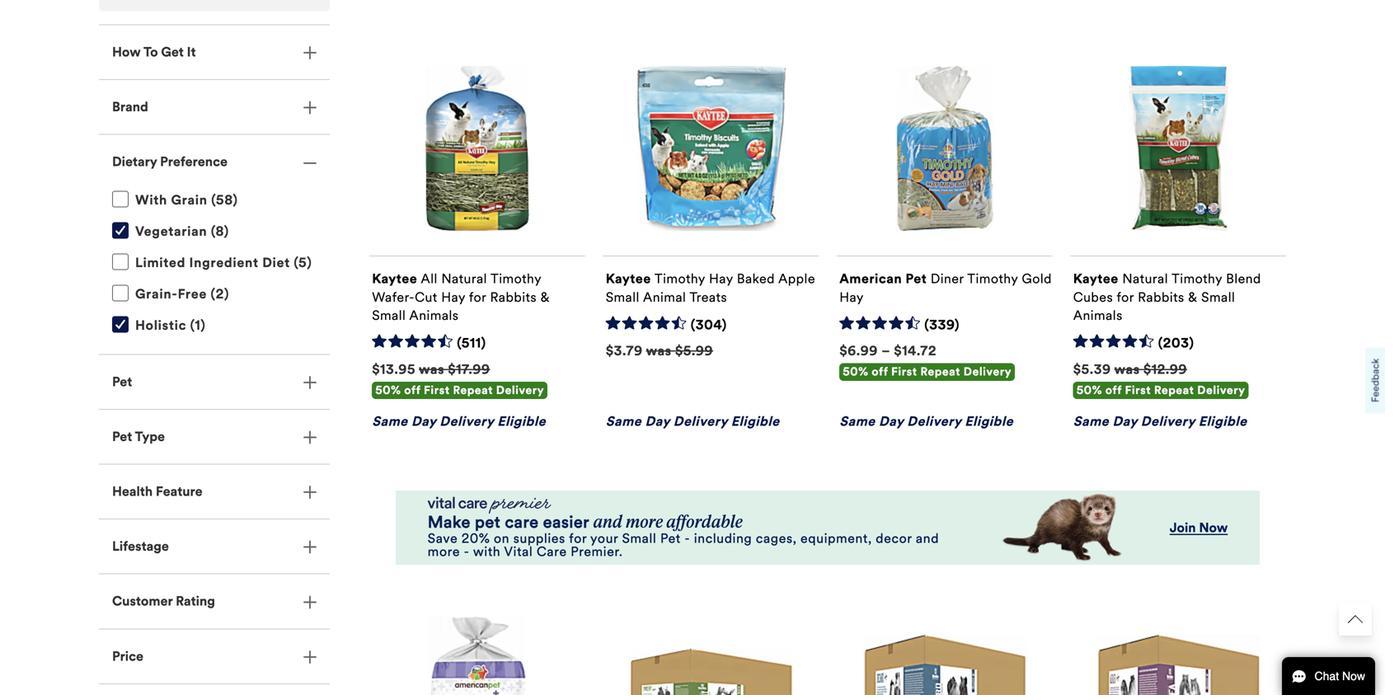 Task type: locate. For each thing, give the bounding box(es) containing it.
off inside $13.95 was $17.99 50% off first repeat delivery
[[404, 383, 421, 397]]

2 & from the left
[[1188, 289, 1198, 305]]

day down $13.95 was $17.99 50% off first repeat delivery
[[411, 413, 436, 430]]

1 horizontal spatial kaytee
[[606, 271, 651, 287]]

diet
[[262, 254, 290, 271]]

off down –
[[872, 365, 888, 379]]

day down '$6.99 – $14.72 50% off first repeat delivery'
[[879, 413, 904, 430]]

grain-free (2)
[[135, 286, 229, 302]]

304 reviews element
[[691, 316, 727, 334]]

4 timothy from the left
[[1172, 271, 1222, 287]]

1 same from the left
[[372, 413, 408, 430]]

1 vertical spatial pet
[[660, 531, 681, 547]]

4 day from the left
[[1113, 413, 1137, 430]]

(1)
[[190, 317, 206, 333]]

(8)
[[211, 223, 229, 239]]

4 plus icon 2 button from the top
[[99, 410, 330, 464]]

was for $3.79
[[646, 343, 672, 359]]

day down $5.39 was $12.99 50% off first repeat delivery at bottom right
[[1113, 413, 1137, 430]]

1 rabbits from the left
[[490, 289, 537, 305]]

2 horizontal spatial repeat
[[1154, 383, 1194, 397]]

care
[[537, 544, 567, 560]]

animals
[[409, 307, 459, 323], [1073, 307, 1123, 323]]

first down the $12.99
[[1125, 383, 1151, 397]]

equipment,
[[800, 531, 872, 547]]

&
[[541, 289, 550, 305], [1188, 289, 1198, 305]]

wafer-
[[372, 289, 415, 305]]

first inside '$6.99 – $14.72 50% off first repeat delivery'
[[891, 365, 917, 379]]

delivery
[[964, 365, 1012, 379], [496, 383, 544, 397], [1197, 383, 1245, 397], [440, 413, 494, 430], [673, 413, 728, 430], [907, 413, 961, 430], [1141, 413, 1195, 430]]

day
[[411, 413, 436, 430], [645, 413, 670, 430], [879, 413, 904, 430], [1113, 413, 1137, 430]]

same day delivery eligible down $5.39 was $12.99 50% off first repeat delivery at bottom right
[[1073, 413, 1247, 430]]

rabbits inside all natural timothy wafer-cut hay for rabbits & small animals
[[490, 289, 537, 305]]

hay up the treats
[[709, 271, 733, 287]]

203 reviews element
[[1158, 335, 1194, 352]]

first down $17.99
[[424, 383, 450, 397]]

repeat inside $13.95 was $17.99 50% off first repeat delivery
[[453, 383, 493, 397]]

5 plus icon 2 image from the top
[[303, 486, 317, 499]]

0 horizontal spatial pet
[[660, 531, 681, 547]]

-
[[684, 531, 690, 547], [464, 544, 470, 560]]

3 timothy from the left
[[967, 271, 1018, 287]]

and up 'premier.'
[[593, 512, 622, 532]]

timothy hay baked apple small animal treats
[[606, 271, 815, 305]]

day for $6.99
[[879, 413, 904, 430]]

2 eligible from the left
[[731, 413, 780, 430]]

gold
[[1022, 271, 1052, 287]]

repeat down $17.99
[[453, 383, 493, 397]]

now
[[1199, 519, 1228, 536]]

1 horizontal spatial rabbits
[[1138, 289, 1184, 305]]

same down $13.95
[[372, 413, 408, 430]]

for inside make pet care easier and more affordable save 20% on supplies for your small pet - including cages, equipment, decor and more - with vital care premier.
[[569, 531, 587, 547]]

repeat inside $5.39 was $12.99 50% off first repeat delivery
[[1154, 383, 1194, 397]]

0 horizontal spatial first
[[424, 383, 450, 397]]

2 timothy from the left
[[655, 271, 705, 287]]

same day delivery eligible down $13.95 was $17.99 50% off first repeat delivery
[[372, 413, 546, 430]]

off down $5.39
[[1105, 383, 1122, 397]]

50% for $13.95
[[375, 383, 401, 397]]

1 horizontal spatial for
[[569, 531, 587, 547]]

timothy inside diner timothy gold hay
[[967, 271, 1018, 287]]

timothy
[[491, 271, 541, 287], [655, 271, 705, 287], [967, 271, 1018, 287], [1172, 271, 1222, 287]]

repeat down $14.72
[[920, 365, 960, 379]]

first inside $5.39 was $12.99 50% off first repeat delivery
[[1125, 383, 1151, 397]]

hay inside timothy hay baked apple small animal treats
[[709, 271, 733, 287]]

for
[[469, 289, 486, 305], [1117, 289, 1134, 305], [569, 531, 587, 547]]

50% down $5.39
[[1076, 383, 1102, 397]]

2 rabbits from the left
[[1138, 289, 1184, 305]]

join
[[1170, 519, 1196, 536]]

1 eligible from the left
[[497, 413, 546, 430]]

1 horizontal spatial was
[[646, 343, 672, 359]]

50% down the $6.99
[[843, 365, 869, 379]]

5 plus icon 2 button from the top
[[99, 465, 330, 519]]

join now
[[1170, 519, 1228, 536]]

grain
[[171, 192, 208, 208]]

3 plus icon 2 button from the top
[[99, 355, 330, 409]]

pet
[[906, 271, 927, 287], [660, 531, 681, 547]]

care
[[505, 512, 539, 532]]

first inside $13.95 was $17.99 50% off first repeat delivery
[[424, 383, 450, 397]]

6 plus icon 2 button from the top
[[99, 519, 330, 574]]

repeat down the $12.99
[[1154, 383, 1194, 397]]

4 plus icon 2 image from the top
[[303, 431, 317, 444]]

was left $17.99
[[419, 361, 444, 377]]

4 eligible from the left
[[1199, 413, 1247, 430]]

511 reviews element
[[457, 335, 486, 352]]

1 & from the left
[[541, 289, 550, 305]]

- left including
[[684, 531, 690, 547]]

small right the your
[[622, 531, 657, 547]]

make
[[428, 512, 471, 532]]

small
[[606, 289, 640, 305], [1201, 289, 1235, 305], [372, 307, 406, 323], [622, 531, 657, 547]]

was inside $13.95 was $17.99 50% off first repeat delivery
[[419, 361, 444, 377]]

off down $13.95
[[404, 383, 421, 397]]

kaytee up the animal
[[606, 271, 651, 287]]

on
[[494, 531, 510, 547]]

same down the $6.99
[[839, 413, 875, 430]]

0 horizontal spatial kaytee
[[372, 271, 417, 287]]

was right $3.79 at the left of the page
[[646, 343, 672, 359]]

50% down $13.95
[[375, 383, 401, 397]]

50% for $6.99
[[843, 365, 869, 379]]

free
[[178, 286, 207, 302]]

& inside the natural timothy blend cubes for rabbits & small animals
[[1188, 289, 1198, 305]]

1 kaytee from the left
[[372, 271, 417, 287]]

1 horizontal spatial off
[[872, 365, 888, 379]]

2 animals from the left
[[1073, 307, 1123, 323]]

was
[[646, 343, 672, 359], [419, 361, 444, 377], [1114, 361, 1140, 377]]

$13.95
[[372, 361, 416, 377]]

1 horizontal spatial animals
[[1073, 307, 1123, 323]]

and
[[593, 512, 622, 532], [916, 531, 939, 547]]

& inside all natural timothy wafer-cut hay for rabbits & small animals
[[541, 289, 550, 305]]

3 same from the left
[[839, 413, 875, 430]]

pet left diner
[[906, 271, 927, 287]]

1 horizontal spatial repeat
[[920, 365, 960, 379]]

was right $5.39
[[1114, 361, 1140, 377]]

1 horizontal spatial more
[[626, 512, 663, 532]]

plus icon 2 button
[[99, 25, 330, 79], [99, 80, 330, 134], [99, 355, 330, 409], [99, 410, 330, 464], [99, 465, 330, 519], [99, 519, 330, 574], [99, 574, 330, 628], [99, 629, 330, 683]]

repeat for $14.72
[[920, 365, 960, 379]]

small down wafer-
[[372, 307, 406, 323]]

natural up (203)
[[1122, 271, 1168, 287]]

2 horizontal spatial off
[[1105, 383, 1122, 397]]

first for $12.99
[[1125, 383, 1151, 397]]

2 horizontal spatial was
[[1114, 361, 1140, 377]]

0 vertical spatial more
[[626, 512, 663, 532]]

more down make
[[428, 544, 460, 560]]

eligible for $6.99
[[965, 413, 1013, 430]]

repeat for $17.99
[[453, 383, 493, 397]]

2 horizontal spatial first
[[1125, 383, 1151, 397]]

50%
[[843, 365, 869, 379], [375, 383, 401, 397], [1076, 383, 1102, 397]]

1 horizontal spatial &
[[1188, 289, 1198, 305]]

4 same day delivery eligible from the left
[[1073, 413, 1247, 430]]

1 day from the left
[[411, 413, 436, 430]]

$6.99 – $14.72 50% off first repeat delivery
[[839, 343, 1012, 379]]

2 natural from the left
[[1122, 271, 1168, 287]]

animals inside all natural timothy wafer-cut hay for rabbits & small animals
[[409, 307, 459, 323]]

for inside all natural timothy wafer-cut hay for rabbits & small animals
[[469, 289, 486, 305]]

same down $5.39
[[1073, 413, 1109, 430]]

for up (511)
[[469, 289, 486, 305]]

delivery inside '$6.99 – $14.72 50% off first repeat delivery'
[[964, 365, 1012, 379]]

kaytee
[[372, 271, 417, 287], [606, 271, 651, 287], [1073, 271, 1119, 287]]

off
[[872, 365, 888, 379], [404, 383, 421, 397], [1105, 383, 1122, 397]]

from $6.99 up to $14.72 element
[[839, 343, 937, 359]]

0 horizontal spatial natural
[[441, 271, 487, 287]]

natural
[[441, 271, 487, 287], [1122, 271, 1168, 287]]

2 same day delivery eligible from the left
[[606, 413, 780, 430]]

1 horizontal spatial natural
[[1122, 271, 1168, 287]]

small left the animal
[[606, 289, 640, 305]]

1 horizontal spatial pet
[[906, 271, 927, 287]]

- left with on the left bottom of page
[[464, 544, 470, 560]]

same day delivery eligible down '$6.99 – $14.72 50% off first repeat delivery'
[[839, 413, 1013, 430]]

1 natural from the left
[[441, 271, 487, 287]]

first for $14.72
[[891, 365, 917, 379]]

0 horizontal spatial -
[[464, 544, 470, 560]]

natural right all
[[441, 271, 487, 287]]

0 horizontal spatial hay
[[441, 289, 465, 305]]

off for $5.39
[[1105, 383, 1122, 397]]

1 same day delivery eligible from the left
[[372, 413, 546, 430]]

dietary
[[112, 154, 157, 170]]

kaytee up cubes
[[1073, 271, 1119, 287]]

holistic (1)
[[135, 317, 206, 333]]

hay
[[709, 271, 733, 287], [441, 289, 465, 305], [839, 289, 864, 305]]

vegetarian
[[135, 223, 207, 239]]

hay down the "american"
[[839, 289, 864, 305]]

off inside '$6.99 – $14.72 50% off first repeat delivery'
[[872, 365, 888, 379]]

small down blend
[[1201, 289, 1235, 305]]

2 kaytee from the left
[[606, 271, 651, 287]]

small inside all natural timothy wafer-cut hay for rabbits & small animals
[[372, 307, 406, 323]]

0 horizontal spatial 50%
[[375, 383, 401, 397]]

same day delivery eligible for $5.39
[[1073, 413, 1247, 430]]

0 horizontal spatial for
[[469, 289, 486, 305]]

easier
[[543, 512, 589, 532]]

1 vertical spatial more
[[428, 544, 460, 560]]

repeat
[[920, 365, 960, 379], [453, 383, 493, 397], [1154, 383, 1194, 397]]

$5.39 was $12.99 50% off first repeat delivery
[[1073, 361, 1245, 397]]

1 animals from the left
[[409, 307, 459, 323]]

$3.79
[[606, 343, 643, 359]]

was for $13.95
[[419, 361, 444, 377]]

3 day from the left
[[879, 413, 904, 430]]

same for $6.99
[[839, 413, 875, 430]]

small inside timothy hay baked apple small animal treats
[[606, 289, 640, 305]]

holistic
[[135, 317, 186, 333]]

same
[[372, 413, 408, 430], [606, 413, 642, 430], [839, 413, 875, 430], [1073, 413, 1109, 430]]

save
[[428, 531, 458, 547]]

3 same day delivery eligible from the left
[[839, 413, 1013, 430]]

off inside $5.39 was $12.99 50% off first repeat delivery
[[1105, 383, 1122, 397]]

plus icon 2 image
[[303, 46, 317, 59], [303, 101, 317, 114], [303, 376, 317, 389], [303, 431, 317, 444], [303, 486, 317, 499], [303, 541, 317, 554], [303, 595, 317, 609], [303, 650, 317, 664]]

small inside the natural timothy blend cubes for rabbits & small animals
[[1201, 289, 1235, 305]]

$14.72
[[894, 343, 937, 359]]

hay right cut
[[441, 289, 465, 305]]

with grain (58)
[[135, 192, 238, 208]]

50% inside '$6.99 – $14.72 50% off first repeat delivery'
[[843, 365, 869, 379]]

0 horizontal spatial animals
[[409, 307, 459, 323]]

first down $14.72
[[891, 365, 917, 379]]

7 plus icon 2 button from the top
[[99, 574, 330, 628]]

(203)
[[1158, 335, 1194, 351]]

339 reviews element
[[924, 316, 960, 334]]

day for $5.39
[[1113, 413, 1137, 430]]

eligible
[[497, 413, 546, 430], [731, 413, 780, 430], [965, 413, 1013, 430], [1199, 413, 1247, 430]]

american
[[839, 271, 902, 287]]

same day delivery eligible down $5.99
[[606, 413, 780, 430]]

0 horizontal spatial &
[[541, 289, 550, 305]]

kaytee up wafer-
[[372, 271, 417, 287]]

$13.95 was $17.99 50% off first repeat delivery
[[372, 361, 544, 397]]

day down $3.79 was $5.99
[[645, 413, 670, 430]]

2 horizontal spatial for
[[1117, 289, 1134, 305]]

50% inside $5.39 was $12.99 50% off first repeat delivery
[[1076, 383, 1102, 397]]

rabbits
[[490, 289, 537, 305], [1138, 289, 1184, 305]]

1 horizontal spatial first
[[891, 365, 917, 379]]

1 horizontal spatial hay
[[709, 271, 733, 287]]

timothy inside all natural timothy wafer-cut hay for rabbits & small animals
[[491, 271, 541, 287]]

2 horizontal spatial hay
[[839, 289, 864, 305]]

animals inside the natural timothy blend cubes for rabbits & small animals
[[1073, 307, 1123, 323]]

4 same from the left
[[1073, 413, 1109, 430]]

animal
[[643, 289, 686, 305]]

animals down cubes
[[1073, 307, 1123, 323]]

first
[[891, 365, 917, 379], [424, 383, 450, 397], [1125, 383, 1151, 397]]

0 horizontal spatial repeat
[[453, 383, 493, 397]]

for right cubes
[[1117, 289, 1134, 305]]

2 horizontal spatial 50%
[[1076, 383, 1102, 397]]

was for $5.39
[[1114, 361, 1140, 377]]

and right decor
[[916, 531, 939, 547]]

1 horizontal spatial 50%
[[843, 365, 869, 379]]

50% inside $13.95 was $17.99 50% off first repeat delivery
[[375, 383, 401, 397]]

repeat inside '$6.99 – $14.72 50% off first repeat delivery'
[[920, 365, 960, 379]]

3 kaytee from the left
[[1073, 271, 1119, 287]]

same down $3.79 at the left of the page
[[606, 413, 642, 430]]

same day delivery eligible
[[372, 413, 546, 430], [606, 413, 780, 430], [839, 413, 1013, 430], [1073, 413, 1247, 430]]

styled arrow button link
[[1339, 603, 1372, 636]]

more right the your
[[626, 512, 663, 532]]

was inside $5.39 was $12.99 50% off first repeat delivery
[[1114, 361, 1140, 377]]

for left the your
[[569, 531, 587, 547]]

0 horizontal spatial off
[[404, 383, 421, 397]]

repeat for $12.99
[[1154, 383, 1194, 397]]

more
[[626, 512, 663, 532], [428, 544, 460, 560]]

0 horizontal spatial rabbits
[[490, 289, 537, 305]]

0 horizontal spatial was
[[419, 361, 444, 377]]

2 horizontal spatial kaytee
[[1073, 271, 1119, 287]]

(339)
[[924, 316, 960, 333]]

3 eligible from the left
[[965, 413, 1013, 430]]

animals down cut
[[409, 307, 459, 323]]

delivery inside $13.95 was $17.99 50% off first repeat delivery
[[496, 383, 544, 397]]

1 timothy from the left
[[491, 271, 541, 287]]

0 horizontal spatial and
[[593, 512, 622, 532]]

pet left including
[[660, 531, 681, 547]]

delivery inside $5.39 was $12.99 50% off first repeat delivery
[[1197, 383, 1245, 397]]



Task type: describe. For each thing, give the bounding box(es) containing it.
50% for $5.39
[[1076, 383, 1102, 397]]

same day delivery eligible for $13.95
[[372, 413, 546, 430]]

–
[[882, 343, 890, 359]]

same for $5.39
[[1073, 413, 1109, 430]]

$6.99
[[839, 343, 878, 359]]

all natural timothy wafer-cut hay for rabbits & small animals
[[372, 271, 550, 323]]

$5.99
[[675, 343, 713, 359]]

cages,
[[756, 531, 797, 547]]

ingredient
[[189, 254, 259, 271]]

timothy inside the natural timothy blend cubes for rabbits & small animals
[[1172, 271, 1222, 287]]

2 same from the left
[[606, 413, 642, 430]]

grain-
[[135, 286, 178, 302]]

1 plus icon 2 image from the top
[[303, 46, 317, 59]]

natural inside the natural timothy blend cubes for rabbits & small animals
[[1122, 271, 1168, 287]]

rabbits inside the natural timothy blend cubes for rabbits & small animals
[[1138, 289, 1184, 305]]

1 horizontal spatial and
[[916, 531, 939, 547]]

make pet care easier and more affordable save 20% on supplies for your small pet - including cages, equipment, decor and more - with vital care premier.
[[428, 512, 939, 560]]

your
[[590, 531, 618, 547]]

hay inside diner timothy gold hay
[[839, 289, 864, 305]]

2 day from the left
[[645, 413, 670, 430]]

dietary preference button
[[99, 135, 330, 189]]

diner
[[931, 271, 964, 287]]

(511)
[[457, 335, 486, 351]]

(5)
[[294, 254, 312, 271]]

0 vertical spatial pet
[[906, 271, 927, 287]]

vegetarian (8)
[[135, 223, 229, 239]]

natural inside all natural timothy wafer-cut hay for rabbits & small animals
[[441, 271, 487, 287]]

premier.
[[571, 544, 623, 560]]

with
[[473, 544, 501, 560]]

2 plus icon 2 button from the top
[[99, 80, 330, 134]]

cubes
[[1073, 289, 1113, 305]]

1 horizontal spatial -
[[684, 531, 690, 547]]

pet
[[475, 512, 501, 532]]

for inside the natural timothy blend cubes for rabbits & small animals
[[1117, 289, 1134, 305]]

apple
[[778, 271, 815, 287]]

$5.39
[[1073, 361, 1111, 377]]

cut
[[415, 289, 438, 305]]

8 plus icon 2 image from the top
[[303, 650, 317, 664]]

limited
[[135, 254, 186, 271]]

7 plus icon 2 image from the top
[[303, 595, 317, 609]]

small inside make pet care easier and more affordable save 20% on supplies for your small pet - including cages, equipment, decor and more - with vital care premier.
[[622, 531, 657, 547]]

(2)
[[211, 286, 229, 302]]

pet inside make pet care easier and more affordable save 20% on supplies for your small pet - including cages, equipment, decor and more - with vital care premier.
[[660, 531, 681, 547]]

including
[[694, 531, 752, 547]]

all
[[421, 271, 438, 287]]

$17.99
[[448, 361, 490, 377]]

20%
[[461, 531, 490, 547]]

natural timothy blend cubes for rabbits & small animals
[[1073, 271, 1261, 323]]

same day delivery eligible for $6.99
[[839, 413, 1013, 430]]

limited ingredient diet (5)
[[135, 254, 312, 271]]

diner timothy gold hay
[[839, 271, 1052, 305]]

timothy inside timothy hay baked apple small animal treats
[[655, 271, 705, 287]]

off for $6.99
[[872, 365, 888, 379]]

preference
[[160, 154, 228, 170]]

with
[[135, 192, 167, 208]]

kaytee for small
[[606, 271, 651, 287]]

$3.79 was $5.99
[[606, 343, 713, 359]]

off for $13.95
[[404, 383, 421, 397]]

8 plus icon 2 button from the top
[[99, 629, 330, 683]]

hay inside all natural timothy wafer-cut hay for rabbits & small animals
[[441, 289, 465, 305]]

kaytee for cut
[[372, 271, 417, 287]]

scroll to top image
[[1348, 612, 1363, 627]]

eligible for $13.95
[[497, 413, 546, 430]]

(304)
[[691, 316, 727, 333]]

blend
[[1226, 271, 1261, 287]]

supplies
[[513, 531, 565, 547]]

kaytee for for
[[1073, 271, 1119, 287]]

affordable
[[666, 512, 743, 532]]

same for $13.95
[[372, 413, 408, 430]]

1 plus icon 2 button from the top
[[99, 25, 330, 79]]

join now link
[[1170, 519, 1228, 536]]

$12.99
[[1143, 361, 1187, 377]]

2 plus icon 2 image from the top
[[303, 101, 317, 114]]

first for $17.99
[[424, 383, 450, 397]]

baked
[[737, 271, 775, 287]]

6 plus icon 2 image from the top
[[303, 541, 317, 554]]

eligible for $5.39
[[1199, 413, 1247, 430]]

3 plus icon 2 image from the top
[[303, 376, 317, 389]]

american pet
[[839, 271, 927, 287]]

(58)
[[211, 192, 238, 208]]

dietary preference
[[112, 154, 228, 170]]

0 horizontal spatial more
[[428, 544, 460, 560]]

treats
[[690, 289, 727, 305]]

decor
[[876, 531, 912, 547]]

vital
[[504, 544, 533, 560]]

day for $13.95
[[411, 413, 436, 430]]



